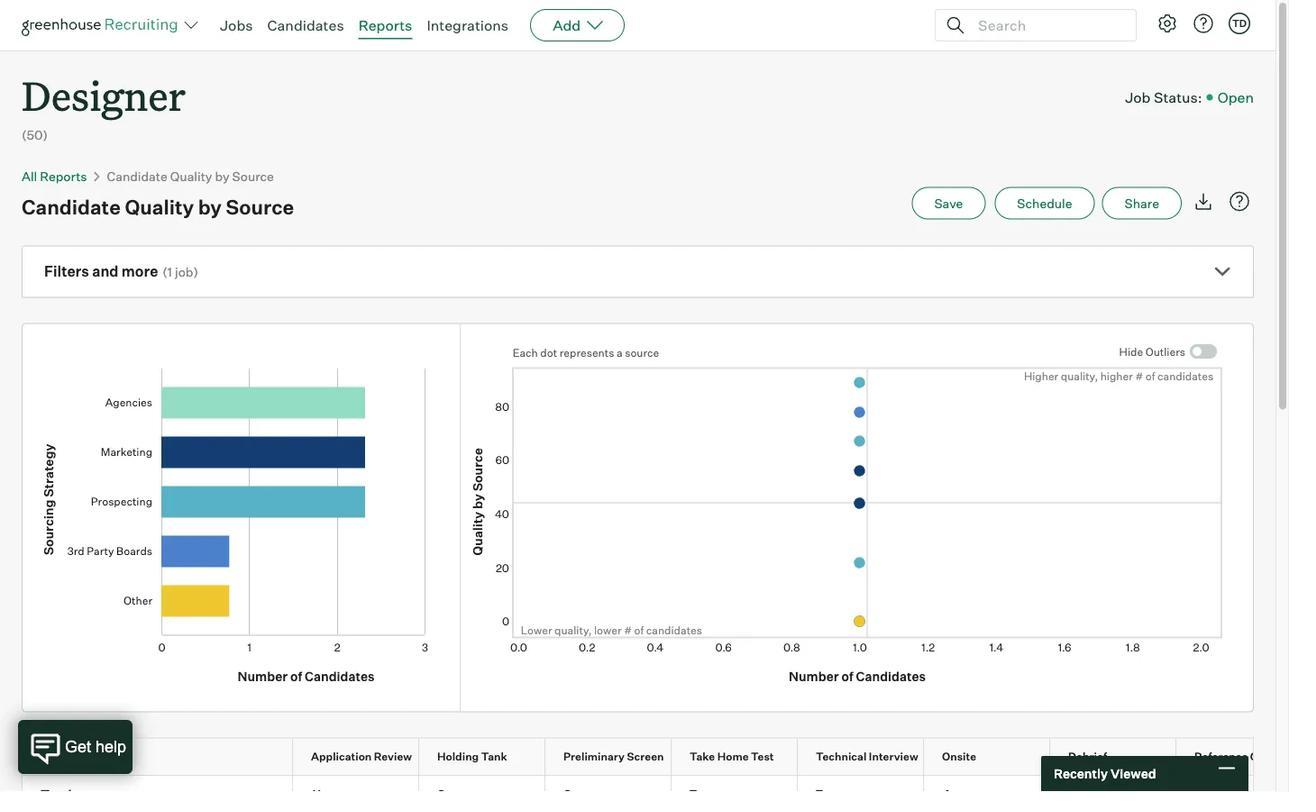 Task type: describe. For each thing, give the bounding box(es) containing it.
source
[[625, 346, 659, 360]]

all reports link
[[22, 168, 87, 184]]

take home test
[[690, 750, 774, 764]]

download image
[[1193, 191, 1215, 213]]

0 vertical spatial candidate quality by source
[[107, 168, 274, 184]]

tank
[[481, 750, 507, 764]]

take home test column header
[[672, 739, 813, 775]]

preliminary screen
[[564, 750, 664, 764]]

each
[[513, 346, 538, 360]]

take
[[690, 750, 715, 764]]

review
[[374, 750, 412, 764]]

designer link
[[22, 51, 186, 126]]

1 vertical spatial candidate
[[22, 195, 121, 219]]

td
[[1233, 17, 1247, 29]]

preliminary
[[564, 750, 625, 764]]

schedule button
[[995, 187, 1095, 220]]

hide
[[1120, 345, 1144, 359]]

1 vertical spatial by
[[198, 195, 222, 219]]

holding
[[437, 750, 479, 764]]

all reports
[[22, 168, 87, 184]]

open
[[1218, 88, 1254, 107]]

application review column header
[[293, 739, 435, 775]]

each dot represents a source
[[513, 346, 659, 360]]

faq image
[[1229, 191, 1251, 213]]

dot
[[540, 346, 557, 360]]

greenhouse recruiting image
[[22, 14, 184, 36]]

add
[[553, 16, 581, 34]]

td button
[[1229, 13, 1251, 34]]

outliers
[[1146, 345, 1186, 359]]

save button
[[912, 187, 986, 220]]

candidate quality by source link
[[107, 168, 274, 184]]

check
[[1251, 750, 1284, 764]]

recently viewed
[[1054, 767, 1157, 782]]

integrations
[[427, 16, 509, 34]]

reference check
[[1195, 750, 1284, 764]]

hide outliers
[[1120, 345, 1186, 359]]

save
[[935, 195, 963, 211]]

Search text field
[[974, 12, 1120, 38]]

0 horizontal spatial reports
[[40, 168, 87, 184]]

technical interview
[[816, 750, 919, 764]]

integrations link
[[427, 16, 509, 34]]

reference
[[1195, 750, 1248, 764]]

status:
[[1154, 88, 1203, 107]]

debrief
[[1069, 750, 1107, 764]]

more
[[122, 263, 158, 281]]

)
[[193, 264, 198, 280]]

filters
[[44, 263, 89, 281]]

filters and more ( 1 job )
[[44, 263, 198, 281]]

preliminary screen column header
[[546, 739, 687, 775]]

and
[[92, 263, 119, 281]]

a
[[617, 346, 623, 360]]



Task type: locate. For each thing, give the bounding box(es) containing it.
debrief column header
[[1051, 739, 1192, 775]]

1 row from the top
[[23, 739, 1290, 775]]

technical interview column header
[[798, 739, 940, 775]]

1 vertical spatial quality
[[125, 195, 194, 219]]

by
[[215, 168, 230, 184], [198, 195, 222, 219]]

viewed
[[1111, 767, 1157, 782]]

(50)
[[22, 127, 48, 143]]

onsite column header
[[924, 739, 1066, 775]]

reports link
[[359, 16, 412, 34]]

recently
[[1054, 767, 1108, 782]]

candidates
[[267, 16, 344, 34]]

candidates link
[[267, 16, 344, 34]]

row
[[23, 739, 1290, 775], [23, 776, 1290, 793]]

td button
[[1226, 9, 1254, 38]]

job status:
[[1126, 88, 1203, 107]]

designer (50)
[[22, 69, 186, 143]]

source inside column header
[[41, 750, 78, 764]]

1 horizontal spatial reports
[[359, 16, 412, 34]]

candidate
[[107, 168, 168, 184], [22, 195, 121, 219]]

reports right candidates
[[359, 16, 412, 34]]

2 vertical spatial source
[[41, 750, 78, 764]]

1 vertical spatial reports
[[40, 168, 87, 184]]

1 vertical spatial candidate quality by source
[[22, 195, 294, 219]]

onsite
[[942, 750, 977, 764]]

schedule
[[1018, 195, 1073, 211]]

0 vertical spatial source
[[232, 168, 274, 184]]

candidate quality by source
[[107, 168, 274, 184], [22, 195, 294, 219]]

share button
[[1103, 187, 1182, 220]]

represents
[[560, 346, 614, 360]]

interview
[[869, 750, 919, 764]]

(
[[163, 264, 168, 280]]

0 vertical spatial candidate
[[107, 168, 168, 184]]

candidate down designer (50)
[[107, 168, 168, 184]]

application review
[[311, 750, 412, 764]]

holding tank column header
[[419, 739, 561, 775]]

share
[[1125, 195, 1160, 211]]

configure image
[[1157, 13, 1179, 34]]

home
[[718, 750, 749, 764]]

grid containing source
[[23, 739, 1290, 793]]

holding tank
[[437, 750, 507, 764]]

1
[[168, 264, 172, 280]]

0 vertical spatial quality
[[170, 168, 212, 184]]

all
[[22, 168, 37, 184]]

reports right all
[[40, 168, 87, 184]]

application
[[311, 750, 372, 764]]

1 vertical spatial row
[[23, 776, 1290, 793]]

candidate down 'all reports' link
[[22, 195, 121, 219]]

designer
[[22, 69, 186, 122]]

jobs link
[[220, 16, 253, 34]]

test
[[751, 750, 774, 764]]

save and schedule this report to revisit it! element
[[912, 187, 995, 220]]

screen
[[627, 750, 664, 764]]

reports
[[359, 16, 412, 34], [40, 168, 87, 184]]

technical
[[816, 750, 867, 764]]

row group
[[23, 776, 1290, 793]]

job
[[1126, 88, 1151, 107]]

jobs
[[220, 16, 253, 34]]

0 vertical spatial row
[[23, 739, 1290, 775]]

job
[[175, 264, 193, 280]]

0 vertical spatial by
[[215, 168, 230, 184]]

2 row from the top
[[23, 776, 1290, 793]]

quality
[[170, 168, 212, 184], [125, 195, 194, 219]]

add button
[[530, 9, 625, 41]]

source
[[232, 168, 274, 184], [226, 195, 294, 219], [41, 750, 78, 764]]

1 vertical spatial source
[[226, 195, 294, 219]]

0 vertical spatial reports
[[359, 16, 412, 34]]

source column header
[[23, 739, 308, 775]]

grid
[[23, 739, 1290, 793]]

row containing source
[[23, 739, 1290, 775]]



Task type: vqa. For each thing, say whether or not it's contained in the screenshot.
1st Dropbox from the bottom
no



